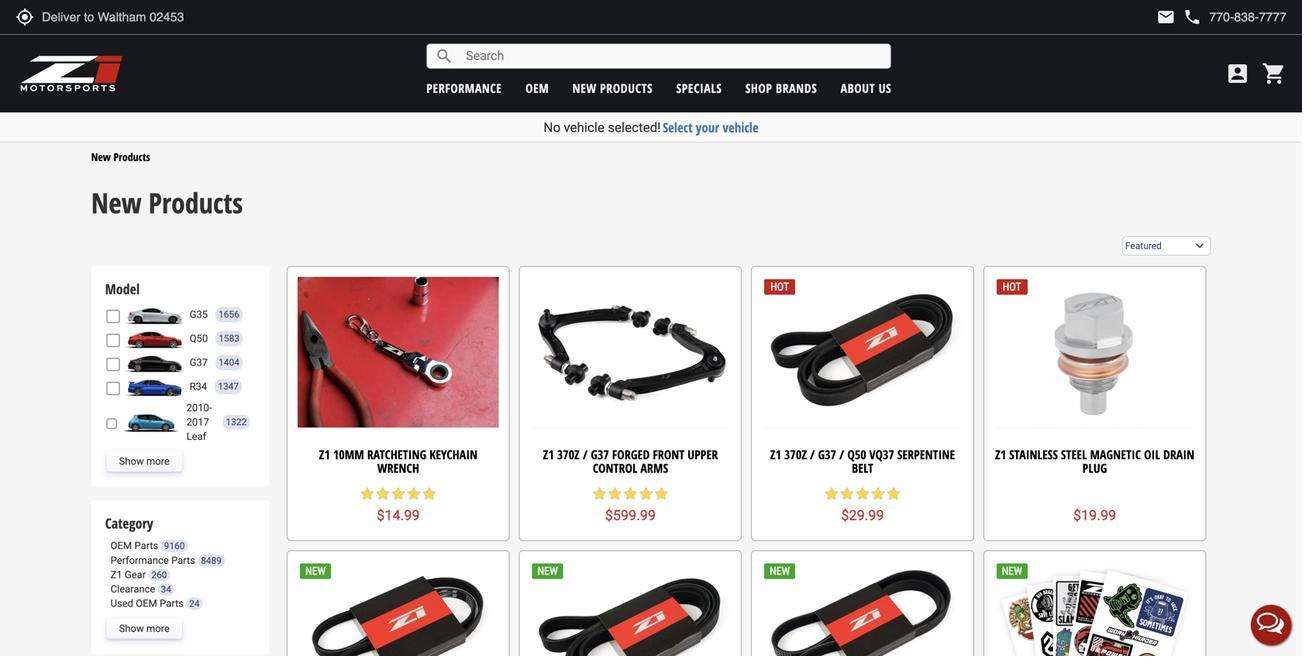 Task type: vqa. For each thing, say whether or not it's contained in the screenshot.


Task type: describe. For each thing, give the bounding box(es) containing it.
star star star star star $599.99
[[592, 487, 669, 524]]

us
[[879, 80, 892, 97]]

7 star from the left
[[607, 487, 623, 502]]

your
[[696, 119, 720, 136]]

z1 stainless steel magnetic oil drain plug
[[995, 447, 1195, 477]]

star star star star star $29.99
[[824, 487, 902, 524]]

control
[[593, 460, 638, 477]]

z1 370z / g37 forged front upper control arms
[[543, 447, 718, 477]]

select
[[663, 119, 693, 136]]

show more button for category
[[107, 619, 182, 639]]

5 star from the left
[[422, 487, 437, 502]]

1 horizontal spatial vehicle
[[723, 119, 759, 136]]

9 star from the left
[[638, 487, 654, 502]]

about us
[[841, 80, 892, 97]]

new products
[[573, 80, 653, 97]]

z1 for z1 370z / g37 / q50 vq37 serpentine belt
[[770, 447, 782, 463]]

0 horizontal spatial oem
[[111, 541, 132, 552]]

show more for model
[[119, 456, 170, 468]]

1322
[[226, 417, 247, 428]]

mail
[[1157, 8, 1176, 26]]

1347
[[218, 382, 239, 392]]

arms
[[641, 460, 668, 477]]

oem link
[[526, 80, 549, 97]]

8489
[[201, 556, 222, 567]]

stainless
[[1010, 447, 1058, 463]]

g35
[[190, 309, 208, 321]]

drain
[[1164, 447, 1195, 463]]

r34
[[190, 381, 207, 393]]

star star star star star $14.99
[[360, 487, 437, 524]]

z1 10mm ratcheting keychain wrench
[[319, 447, 478, 477]]

vq37
[[870, 447, 895, 463]]

8 star from the left
[[623, 487, 638, 502]]

2017
[[187, 417, 209, 428]]

q50 inside z1 370z / g37 / q50 vq37 serpentine belt
[[848, 447, 867, 463]]

forged
[[612, 447, 650, 463]]

account_box
[[1226, 61, 1251, 86]]

14 star from the left
[[871, 487, 886, 502]]

wrench
[[378, 460, 419, 477]]

model
[[105, 280, 140, 299]]

new products link
[[573, 80, 653, 97]]

show for category
[[119, 623, 144, 635]]

2 new products from the top
[[91, 184, 243, 222]]

$29.99
[[841, 508, 884, 524]]

new products link
[[91, 150, 150, 164]]

2 horizontal spatial oem
[[526, 80, 549, 97]]

0 vertical spatial products
[[113, 150, 150, 164]]

no
[[544, 120, 561, 135]]

more for model
[[146, 456, 170, 468]]

search
[[435, 47, 454, 66]]

null image
[[121, 413, 183, 433]]

performance
[[427, 80, 502, 97]]

selected!
[[608, 120, 661, 135]]

1656
[[219, 309, 240, 320]]

products
[[600, 80, 653, 97]]

/ for /
[[810, 447, 815, 463]]

6 star from the left
[[592, 487, 607, 502]]

select your vehicle link
[[663, 119, 759, 136]]

about us link
[[841, 80, 892, 97]]

brands
[[776, 80, 817, 97]]

shop brands
[[746, 80, 817, 97]]

infiniti g35 coupe sedan v35 v36 skyline 2003 2004 2005 2006 2007 2008 3.5l vq35de revup rev up vq35hr z1 motorsports image
[[124, 305, 186, 325]]

g37 for z1 370z / g37 forged front upper control arms
[[591, 447, 609, 463]]

shopping_cart
[[1262, 61, 1287, 86]]

15 star from the left
[[886, 487, 902, 502]]

2 new from the top
[[91, 184, 142, 222]]

2010-
[[187, 402, 212, 414]]

$14.99
[[377, 508, 420, 524]]

mail phone
[[1157, 8, 1202, 26]]

new
[[573, 80, 597, 97]]

370z for z1 370z / g37 / q50 vq37 serpentine belt
[[785, 447, 807, 463]]

11 star from the left
[[824, 487, 840, 502]]

34
[[161, 585, 171, 595]]

z1 for z1 370z / g37 forged front upper control arms
[[543, 447, 554, 463]]



Task type: locate. For each thing, give the bounding box(es) containing it.
12 star from the left
[[840, 487, 855, 502]]

g37 left forged
[[591, 447, 609, 463]]

oem up no on the top of the page
[[526, 80, 549, 97]]

show more button down the used
[[107, 619, 182, 639]]

z1 inside z1 370z / g37 / q50 vq37 serpentine belt
[[770, 447, 782, 463]]

1 new from the top
[[91, 150, 111, 164]]

z1 right upper
[[770, 447, 782, 463]]

phone
[[1183, 8, 1202, 26]]

products
[[113, 150, 150, 164], [149, 184, 243, 222]]

/ inside the z1 370z / g37 forged front upper control arms
[[583, 447, 588, 463]]

$599.99
[[605, 508, 656, 524]]

parts down '9160'
[[171, 555, 195, 567]]

1 370z from the left
[[557, 447, 580, 463]]

0 vertical spatial q50
[[190, 333, 208, 345]]

new
[[91, 150, 111, 164], [91, 184, 142, 222]]

front
[[653, 447, 685, 463]]

0 vertical spatial more
[[146, 456, 170, 468]]

24
[[189, 599, 200, 610]]

more for category
[[146, 623, 170, 635]]

g37
[[190, 357, 208, 369], [591, 447, 609, 463], [818, 447, 837, 463]]

used
[[111, 598, 133, 610]]

category
[[105, 514, 153, 533]]

oem down clearance
[[136, 598, 157, 610]]

1 new products from the top
[[91, 150, 150, 164]]

g37 up "r34"
[[190, 357, 208, 369]]

260
[[151, 570, 167, 581]]

new products
[[91, 150, 150, 164], [91, 184, 243, 222]]

upper
[[688, 447, 718, 463]]

2 star from the left
[[375, 487, 391, 502]]

370z inside z1 370z / g37 / q50 vq37 serpentine belt
[[785, 447, 807, 463]]

2 vertical spatial oem
[[136, 598, 157, 610]]

z1 inside z1 10mm ratcheting keychain wrench
[[319, 447, 330, 463]]

1 vertical spatial new
[[91, 184, 142, 222]]

shop brands link
[[746, 80, 817, 97]]

nissan skyline coupe sedan r34 gtr gt-r bnr34 gts-t gtst gts awd attesa 1999 2000 2001 2002 rb20det rb25de rb25det rb26dett z1 motorsports image
[[124, 377, 186, 397]]

z1 left stainless
[[995, 447, 1007, 463]]

2010- 2017 leaf
[[187, 402, 212, 443]]

3 star from the left
[[391, 487, 406, 502]]

None checkbox
[[107, 310, 120, 323], [107, 334, 120, 347], [107, 418, 117, 431], [107, 310, 120, 323], [107, 334, 120, 347], [107, 418, 117, 431]]

1 / from the left
[[583, 447, 588, 463]]

2 show more from the top
[[119, 623, 170, 635]]

account_box link
[[1222, 61, 1254, 86]]

show more button for model
[[107, 452, 182, 472]]

1 horizontal spatial g37
[[591, 447, 609, 463]]

performance link
[[427, 80, 502, 97]]

more down the null image
[[146, 456, 170, 468]]

2 horizontal spatial /
[[840, 447, 845, 463]]

show
[[119, 456, 144, 468], [119, 623, 144, 635]]

10 star from the left
[[654, 487, 669, 502]]

9160
[[164, 541, 185, 552]]

2 horizontal spatial g37
[[818, 447, 837, 463]]

plug
[[1083, 460, 1107, 477]]

2 370z from the left
[[785, 447, 807, 463]]

z1 370z / g37 / q50 vq37 serpentine belt
[[770, 447, 955, 477]]

/ for forged
[[583, 447, 588, 463]]

z1 inside category oem parts 9160 performance parts 8489 z1 gear 260 clearance 34 used oem parts 24
[[111, 569, 122, 581]]

specials
[[676, 80, 722, 97]]

0 vertical spatial show more button
[[107, 452, 182, 472]]

2 show from the top
[[119, 623, 144, 635]]

370z inside the z1 370z / g37 forged front upper control arms
[[557, 447, 580, 463]]

infiniti q50 sedan hybrid v37 2014 2015 2016 2017 2018 2019 2020 vq37vhr 2.0t 3.0t 3.7l red sport redsport vr30ddtt z1 motorsports image
[[124, 329, 186, 349]]

z1 for z1 10mm ratcheting keychain wrench
[[319, 447, 330, 463]]

z1 inside the z1 370z / g37 forged front upper control arms
[[543, 447, 554, 463]]

0 vertical spatial oem
[[526, 80, 549, 97]]

3 / from the left
[[840, 447, 845, 463]]

z1 left gear
[[111, 569, 122, 581]]

show for model
[[119, 456, 144, 468]]

show more down the used
[[119, 623, 170, 635]]

my_location
[[16, 8, 34, 26]]

star
[[360, 487, 375, 502], [375, 487, 391, 502], [391, 487, 406, 502], [406, 487, 422, 502], [422, 487, 437, 502], [592, 487, 607, 502], [607, 487, 623, 502], [623, 487, 638, 502], [638, 487, 654, 502], [654, 487, 669, 502], [824, 487, 840, 502], [840, 487, 855, 502], [855, 487, 871, 502], [871, 487, 886, 502], [886, 487, 902, 502]]

370z for z1 370z / g37 forged front upper control arms
[[557, 447, 580, 463]]

1583
[[219, 334, 240, 344]]

2 show more button from the top
[[107, 619, 182, 639]]

0 horizontal spatial 370z
[[557, 447, 580, 463]]

0 horizontal spatial vehicle
[[564, 120, 605, 135]]

serpentine
[[898, 447, 955, 463]]

more
[[146, 456, 170, 468], [146, 623, 170, 635]]

show more button
[[107, 452, 182, 472], [107, 619, 182, 639]]

2 / from the left
[[810, 447, 815, 463]]

specials link
[[676, 80, 722, 97]]

0 horizontal spatial /
[[583, 447, 588, 463]]

2 more from the top
[[146, 623, 170, 635]]

0 vertical spatial new products
[[91, 150, 150, 164]]

1 vertical spatial products
[[149, 184, 243, 222]]

show more for category
[[119, 623, 170, 635]]

None checkbox
[[107, 358, 120, 371], [107, 382, 120, 395], [107, 358, 120, 371], [107, 382, 120, 395]]

g37 left belt
[[818, 447, 837, 463]]

q50 down g35
[[190, 333, 208, 345]]

magnetic
[[1090, 447, 1141, 463]]

mail link
[[1157, 8, 1176, 26]]

show more button down the null image
[[107, 452, 182, 472]]

oil
[[1144, 447, 1161, 463]]

ratcheting
[[367, 447, 427, 463]]

1 vertical spatial parts
[[171, 555, 195, 567]]

oem
[[526, 80, 549, 97], [111, 541, 132, 552], [136, 598, 157, 610]]

z1
[[319, 447, 330, 463], [543, 447, 554, 463], [770, 447, 782, 463], [995, 447, 1007, 463], [111, 569, 122, 581]]

1 vertical spatial more
[[146, 623, 170, 635]]

no vehicle selected! select your vehicle
[[544, 119, 759, 136]]

1 more from the top
[[146, 456, 170, 468]]

parts down 34 at the bottom
[[160, 598, 184, 610]]

vehicle inside 'no vehicle selected! select your vehicle'
[[564, 120, 605, 135]]

shopping_cart link
[[1258, 61, 1287, 86]]

1 show more button from the top
[[107, 452, 182, 472]]

0 vertical spatial show more
[[119, 456, 170, 468]]

show down the null image
[[119, 456, 144, 468]]

1404
[[219, 358, 240, 368]]

0 vertical spatial show
[[119, 456, 144, 468]]

infiniti g37 coupe sedan convertible v36 cv36 hv36 skyline 2008 2009 2010 2011 2012 2013 3.7l vq37vhr z1 motorsports image
[[124, 353, 186, 373]]

Search search field
[[454, 44, 891, 68]]

z1 inside z1 stainless steel magnetic oil drain plug
[[995, 447, 1007, 463]]

1 vertical spatial new products
[[91, 184, 243, 222]]

leaf
[[187, 431, 206, 443]]

more down 34 at the bottom
[[146, 623, 170, 635]]

1 horizontal spatial oem
[[136, 598, 157, 610]]

vehicle
[[723, 119, 759, 136], [564, 120, 605, 135]]

parts up performance
[[135, 541, 158, 552]]

1 horizontal spatial 370z
[[785, 447, 807, 463]]

370z left control
[[557, 447, 580, 463]]

370z
[[557, 447, 580, 463], [785, 447, 807, 463]]

1 star from the left
[[360, 487, 375, 502]]

z1 for z1 stainless steel magnetic oil drain plug
[[995, 447, 1007, 463]]

0 horizontal spatial q50
[[190, 333, 208, 345]]

1 vertical spatial show more
[[119, 623, 170, 635]]

1 show from the top
[[119, 456, 144, 468]]

/
[[583, 447, 588, 463], [810, 447, 815, 463], [840, 447, 845, 463]]

1 vertical spatial show
[[119, 623, 144, 635]]

1 show more from the top
[[119, 456, 170, 468]]

steel
[[1061, 447, 1087, 463]]

show more
[[119, 456, 170, 468], [119, 623, 170, 635]]

$19.99
[[1074, 508, 1117, 524]]

1 horizontal spatial /
[[810, 447, 815, 463]]

1 horizontal spatial q50
[[848, 447, 867, 463]]

show down the used
[[119, 623, 144, 635]]

z1 left control
[[543, 447, 554, 463]]

g37 inside z1 370z / g37 / q50 vq37 serpentine belt
[[818, 447, 837, 463]]

0 horizontal spatial g37
[[190, 357, 208, 369]]

1 vertical spatial oem
[[111, 541, 132, 552]]

0 vertical spatial parts
[[135, 541, 158, 552]]

about
[[841, 80, 875, 97]]

370z left belt
[[785, 447, 807, 463]]

belt
[[852, 460, 874, 477]]

show more down the null image
[[119, 456, 170, 468]]

g37 for z1 370z / g37 / q50 vq37 serpentine belt
[[818, 447, 837, 463]]

parts
[[135, 541, 158, 552], [171, 555, 195, 567], [160, 598, 184, 610]]

vehicle right no on the top of the page
[[564, 120, 605, 135]]

4 star from the left
[[406, 487, 422, 502]]

10mm
[[333, 447, 364, 463]]

2 vertical spatial parts
[[160, 598, 184, 610]]

g37 inside the z1 370z / g37 forged front upper control arms
[[591, 447, 609, 463]]

0 vertical spatial new
[[91, 150, 111, 164]]

z1 left 10mm
[[319, 447, 330, 463]]

vehicle right your at the right top of the page
[[723, 119, 759, 136]]

category oem parts 9160 performance parts 8489 z1 gear 260 clearance 34 used oem parts 24
[[105, 514, 222, 610]]

clearance
[[111, 584, 155, 595]]

q50
[[190, 333, 208, 345], [848, 447, 867, 463]]

oem up performance
[[111, 541, 132, 552]]

keychain
[[430, 447, 478, 463]]

q50 left vq37
[[848, 447, 867, 463]]

1 vertical spatial show more button
[[107, 619, 182, 639]]

13 star from the left
[[855, 487, 871, 502]]

gear
[[125, 569, 146, 581]]

1 vertical spatial q50
[[848, 447, 867, 463]]

z1 motorsports logo image
[[19, 54, 124, 93]]

performance
[[111, 555, 169, 567]]

shop
[[746, 80, 773, 97]]

phone link
[[1183, 8, 1287, 26]]



